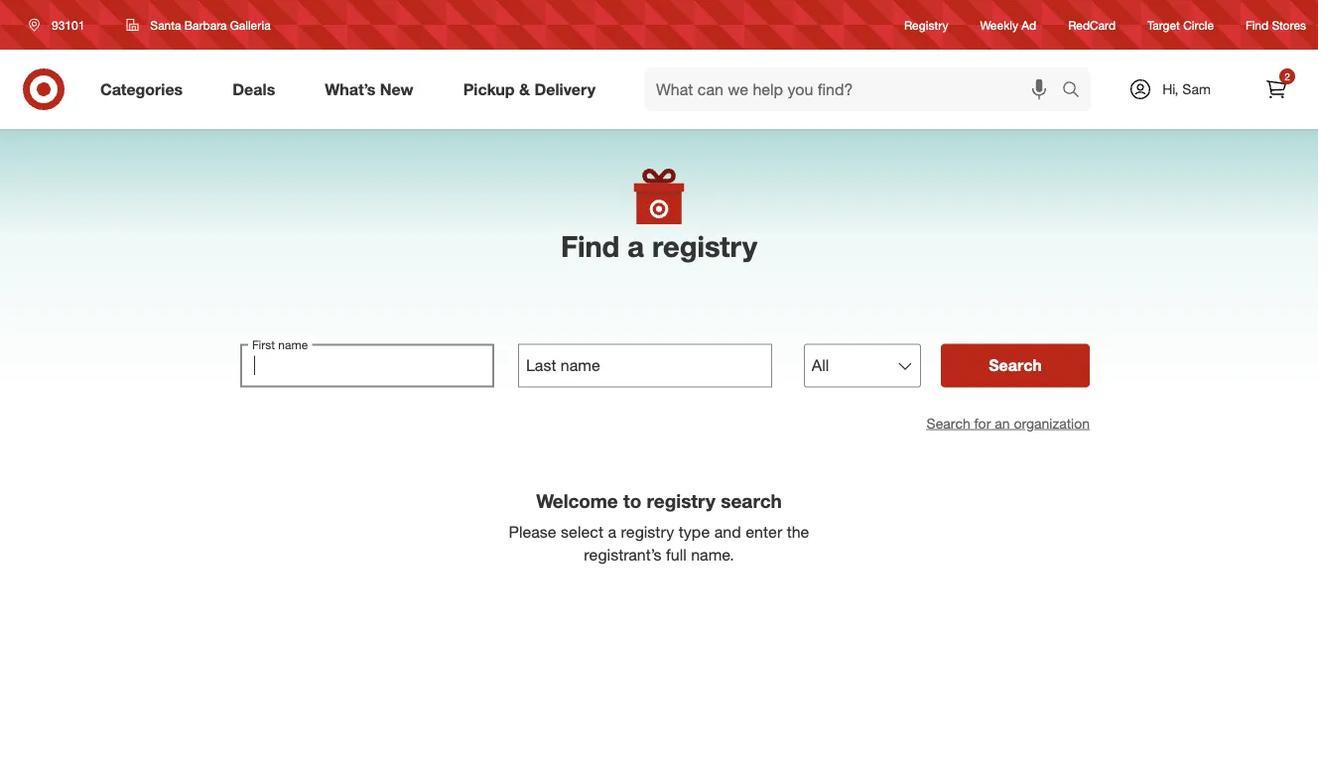 Task type: describe. For each thing, give the bounding box(es) containing it.
0 vertical spatial a
[[628, 228, 644, 264]]

to
[[624, 490, 642, 512]]

registrant's
[[584, 545, 662, 565]]

enter
[[746, 523, 783, 542]]

for
[[975, 414, 991, 432]]

name.
[[691, 545, 734, 565]]

registry inside please select a registry type and enter the registrant's full name.
[[621, 523, 674, 542]]

circle
[[1184, 17, 1214, 32]]

2 link
[[1255, 68, 1299, 111]]

find stores link
[[1246, 16, 1307, 33]]

a inside please select a registry type and enter the registrant's full name.
[[608, 523, 617, 542]]

find stores
[[1246, 17, 1307, 32]]

welcome to registry search
[[536, 490, 782, 512]]

registry for a
[[652, 228, 758, 264]]

full
[[666, 545, 687, 565]]

weekly ad link
[[980, 16, 1037, 33]]

select
[[561, 523, 604, 542]]

type
[[679, 523, 710, 542]]

search for an organization
[[927, 414, 1090, 432]]

target circle link
[[1148, 16, 1214, 33]]

please
[[509, 523, 557, 542]]

search button
[[1053, 68, 1101, 115]]

what's new
[[325, 79, 414, 99]]

santa barbara galleria button
[[114, 7, 284, 43]]



Task type: locate. For each thing, give the bounding box(es) containing it.
find for find stores
[[1246, 17, 1269, 32]]

pickup & delivery
[[463, 79, 596, 99]]

What can we help you find? suggestions appear below search field
[[644, 68, 1067, 111]]

0 horizontal spatial a
[[608, 523, 617, 542]]

an
[[995, 414, 1010, 432]]

1 vertical spatial find
[[561, 228, 620, 264]]

new
[[380, 79, 414, 99]]

0 horizontal spatial search
[[721, 490, 782, 512]]

categories
[[100, 79, 183, 99]]

search for search for an organization
[[927, 414, 971, 432]]

redcard
[[1068, 17, 1116, 32]]

&
[[519, 79, 530, 99]]

find
[[1246, 17, 1269, 32], [561, 228, 620, 264]]

pickup
[[463, 79, 515, 99]]

a
[[628, 228, 644, 264], [608, 523, 617, 542]]

search button
[[941, 344, 1090, 387]]

registry for to
[[647, 490, 716, 512]]

hi,
[[1163, 80, 1179, 98]]

registry
[[652, 228, 758, 264], [647, 490, 716, 512], [621, 523, 674, 542]]

find a registry
[[561, 228, 758, 264]]

and
[[715, 523, 741, 542]]

please select a registry type and enter the registrant's full name.
[[509, 523, 810, 565]]

stores
[[1272, 17, 1307, 32]]

delivery
[[535, 79, 596, 99]]

search up search for an organization link
[[989, 356, 1042, 375]]

1 vertical spatial search
[[721, 490, 782, 512]]

what's new link
[[308, 68, 438, 111]]

search
[[989, 356, 1042, 375], [927, 414, 971, 432]]

welcome
[[536, 490, 618, 512]]

sam
[[1183, 80, 1211, 98]]

categories link
[[83, 68, 208, 111]]

0 horizontal spatial find
[[561, 228, 620, 264]]

organization
[[1014, 414, 1090, 432]]

1 vertical spatial registry
[[647, 490, 716, 512]]

weekly
[[980, 17, 1019, 32]]

hi, sam
[[1163, 80, 1211, 98]]

1 horizontal spatial a
[[628, 228, 644, 264]]

None text field
[[518, 344, 772, 387]]

deals link
[[216, 68, 300, 111]]

redcard link
[[1068, 16, 1116, 33]]

ad
[[1022, 17, 1037, 32]]

deals
[[233, 79, 275, 99]]

search down redcard link
[[1053, 81, 1101, 101]]

0 horizontal spatial search
[[927, 414, 971, 432]]

search for an organization link
[[927, 414, 1090, 432]]

pickup & delivery link
[[446, 68, 621, 111]]

target
[[1148, 17, 1180, 32]]

93101
[[52, 17, 85, 32]]

search
[[1053, 81, 1101, 101], [721, 490, 782, 512]]

0 vertical spatial search
[[989, 356, 1042, 375]]

93101 button
[[16, 7, 106, 43]]

search inside search button
[[989, 356, 1042, 375]]

barbara
[[184, 17, 227, 32]]

what's
[[325, 79, 376, 99]]

target circle
[[1148, 17, 1214, 32]]

registry link
[[905, 16, 949, 33]]

0 vertical spatial registry
[[652, 228, 758, 264]]

1 vertical spatial search
[[927, 414, 971, 432]]

1 vertical spatial a
[[608, 523, 617, 542]]

0 vertical spatial search
[[1053, 81, 1101, 101]]

2
[[1285, 70, 1290, 82]]

1 horizontal spatial search
[[989, 356, 1042, 375]]

0 vertical spatial find
[[1246, 17, 1269, 32]]

santa
[[150, 17, 181, 32]]

1 horizontal spatial find
[[1246, 17, 1269, 32]]

1 horizontal spatial search
[[1053, 81, 1101, 101]]

search left for
[[927, 414, 971, 432]]

find for find a registry
[[561, 228, 620, 264]]

galleria
[[230, 17, 271, 32]]

2 vertical spatial registry
[[621, 523, 674, 542]]

santa barbara galleria
[[150, 17, 271, 32]]

weekly ad
[[980, 17, 1037, 32]]

registry
[[905, 17, 949, 32]]

search up enter
[[721, 490, 782, 512]]

search for search
[[989, 356, 1042, 375]]

the
[[787, 523, 810, 542]]

None text field
[[240, 344, 494, 387]]



Task type: vqa. For each thing, say whether or not it's contained in the screenshot.
Christmas
no



